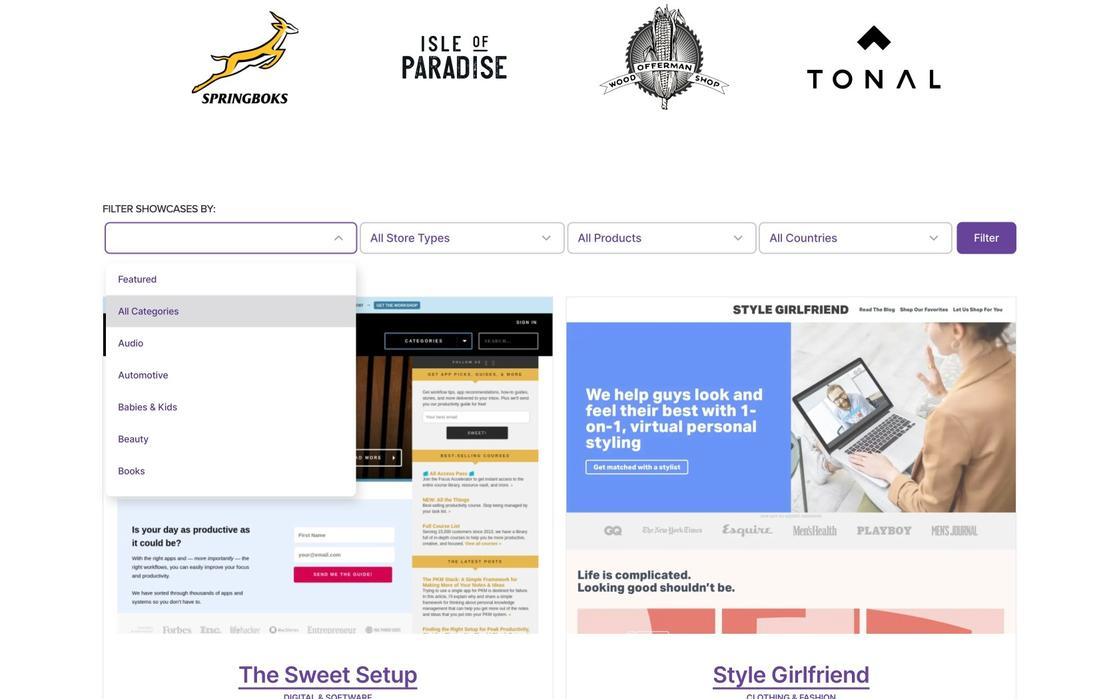 Task type: vqa. For each thing, say whether or not it's contained in the screenshot.
1st a from right
no



Task type: locate. For each thing, give the bounding box(es) containing it.
isle of paradise image
[[402, 28, 508, 87]]

8 option from the top
[[106, 487, 356, 519]]

2 horizontal spatial angle down image
[[731, 230, 747, 246]]

3 angle down image from the left
[[731, 230, 747, 246]]

3 option from the top
[[106, 328, 356, 359]]

list box
[[106, 264, 356, 519]]

None field
[[105, 222, 358, 519], [360, 222, 565, 254], [568, 222, 757, 254], [759, 222, 953, 254], [115, 230, 322, 247], [105, 222, 358, 519], [360, 222, 565, 254], [568, 222, 757, 254], [759, 222, 953, 254], [115, 230, 322, 247]]

option
[[106, 264, 356, 296], [106, 296, 356, 328], [106, 328, 356, 359], [106, 359, 356, 391], [106, 391, 356, 423], [106, 423, 356, 455], [106, 455, 356, 487], [106, 487, 356, 519]]

4 option from the top
[[106, 359, 356, 391]]

angle down image
[[331, 230, 347, 246], [539, 230, 555, 246], [731, 230, 747, 246]]

1 option from the top
[[106, 264, 356, 296]]

0 horizontal spatial angle down image
[[331, 230, 347, 246]]

official springboks online store image
[[192, 11, 299, 103]]

1 horizontal spatial angle down image
[[539, 230, 555, 246]]

6 option from the top
[[106, 423, 356, 455]]



Task type: describe. For each thing, give the bounding box(es) containing it.
offerman woodshop image
[[598, 2, 731, 113]]

7 option from the top
[[106, 455, 356, 487]]

5 option from the top
[[106, 391, 356, 423]]

1 angle down image from the left
[[331, 230, 347, 246]]

2 angle down image from the left
[[539, 230, 555, 246]]

tonal image
[[808, 26, 941, 89]]

2 option from the top
[[106, 296, 356, 328]]



